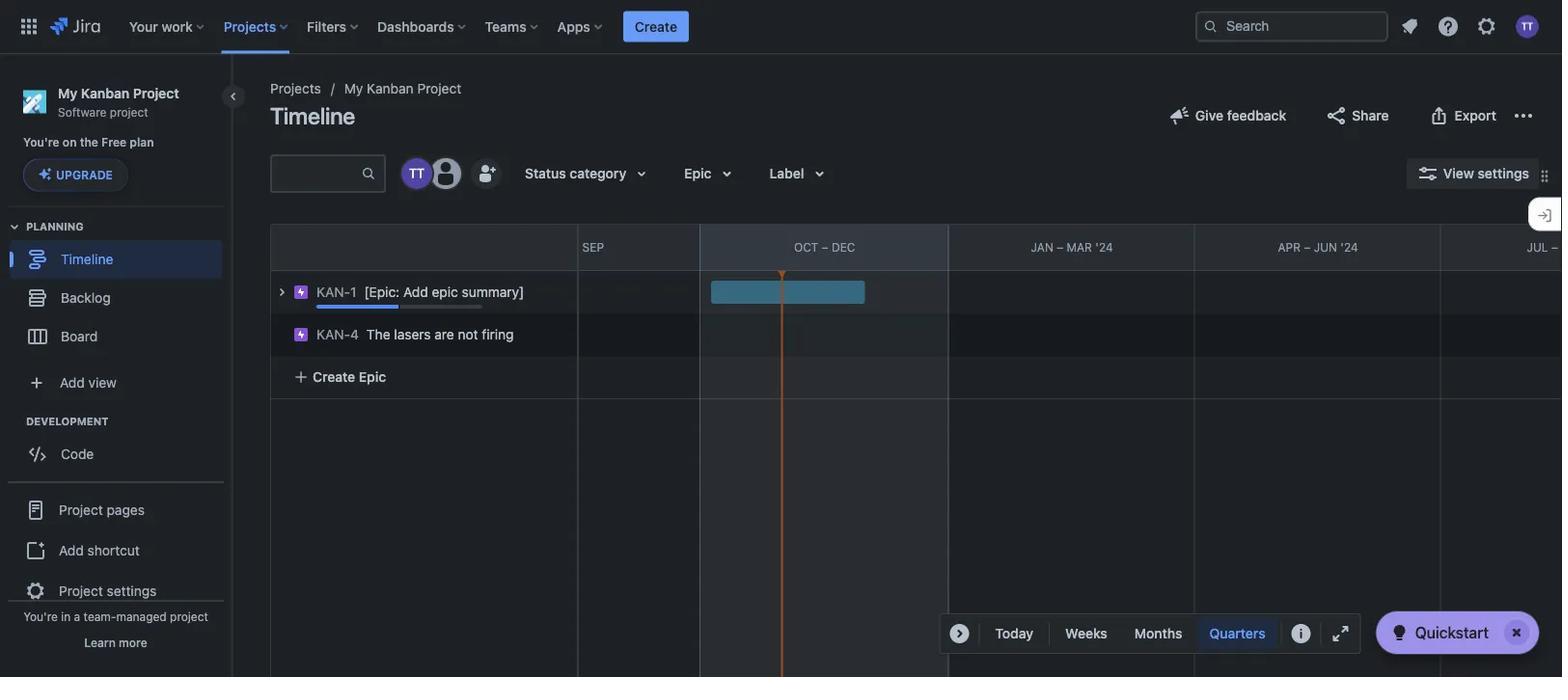 Task type: locate. For each thing, give the bounding box(es) containing it.
2 kan- from the top
[[317, 327, 350, 343]]

group
[[8, 481, 224, 618]]

4
[[350, 327, 359, 343]]

project down dashboards dropdown button
[[417, 81, 462, 97]]

epic image left kan-1 link
[[293, 285, 309, 300]]

1 '24 from the left
[[1096, 241, 1114, 254]]

category
[[570, 166, 627, 181]]

'24 right jun
[[1341, 241, 1359, 254]]

0 vertical spatial epic
[[685, 166, 712, 181]]

0 horizontal spatial my
[[58, 85, 77, 101]]

1 horizontal spatial jul
[[1528, 241, 1549, 254]]

1 vertical spatial epic
[[359, 369, 386, 385]]

unassigned image
[[431, 158, 461, 189]]

kanban
[[367, 81, 414, 97], [81, 85, 130, 101]]

2 vertical spatial add
[[59, 542, 84, 558]]

0 horizontal spatial kanban
[[81, 85, 130, 101]]

row group containing kan-1
[[261, 271, 577, 399]]

1 horizontal spatial create
[[635, 18, 678, 34]]

1 vertical spatial you're
[[23, 610, 58, 624]]

projects inside dropdown button
[[224, 18, 276, 34]]

1 horizontal spatial timeline
[[270, 102, 355, 129]]

5 – from the left
[[1552, 241, 1559, 254]]

0 vertical spatial kan-
[[317, 284, 350, 300]]

upgrade
[[56, 168, 113, 182]]

add left the view
[[60, 374, 85, 390]]

–
[[573, 241, 579, 254], [822, 241, 829, 254], [1057, 241, 1064, 254], [1305, 241, 1311, 254], [1552, 241, 1559, 254]]

settings inside view settings popup button
[[1478, 166, 1530, 181]]

0 horizontal spatial settings
[[107, 583, 157, 599]]

create down kan-4 link
[[313, 369, 355, 385]]

row group
[[270, 224, 577, 271], [261, 271, 577, 399]]

1 vertical spatial row
[[261, 309, 577, 356]]

1 you're from the top
[[23, 136, 60, 149]]

jul
[[548, 241, 569, 254], [1528, 241, 1549, 254]]

terry turtle image
[[402, 158, 432, 189]]

timeline down projects link
[[270, 102, 355, 129]]

teams button
[[479, 11, 546, 42]]

row down kan-1 [epic: add epic summary] at the top left of page
[[261, 309, 577, 356]]

kan-1 link
[[317, 283, 357, 302]]

1 vertical spatial settings
[[107, 583, 157, 599]]

1 vertical spatial projects
[[270, 81, 321, 97]]

apr – jun '24
[[1279, 241, 1359, 254]]

feedback
[[1228, 108, 1287, 124]]

create right 'apps' popup button
[[635, 18, 678, 34]]

export icon image
[[1428, 104, 1451, 127]]

cell containing kan-1
[[270, 271, 577, 314]]

give feedback button
[[1157, 100, 1299, 131]]

board
[[61, 328, 98, 344]]

free
[[101, 136, 127, 149]]

epic button
[[673, 158, 751, 189]]

add
[[403, 284, 428, 300], [60, 374, 85, 390], [59, 542, 84, 558]]

create button
[[623, 11, 689, 42]]

the
[[367, 327, 391, 343]]

add view
[[60, 374, 117, 390]]

you're left on
[[23, 136, 60, 149]]

epic image left kan-4 link
[[293, 327, 309, 343]]

project settings link
[[8, 570, 224, 612]]

– right jan
[[1057, 241, 1064, 254]]

0 horizontal spatial timeline
[[61, 251, 113, 267]]

settings up managed
[[107, 583, 157, 599]]

settings
[[1478, 166, 1530, 181], [107, 583, 157, 599]]

work
[[162, 18, 193, 34]]

epic image for kan-4 the lasers are not firing
[[293, 327, 309, 343]]

kan- for 4
[[317, 327, 350, 343]]

dec
[[832, 241, 856, 254]]

settings for view settings
[[1478, 166, 1530, 181]]

add left shortcut
[[59, 542, 84, 558]]

– right apr
[[1305, 241, 1311, 254]]

0 vertical spatial epic image
[[293, 285, 309, 300]]

quickstart button
[[1377, 612, 1540, 654]]

settings for project settings
[[107, 583, 157, 599]]

jul for jul – sep
[[548, 241, 569, 254]]

0 horizontal spatial jul
[[548, 241, 569, 254]]

0 vertical spatial you're
[[23, 136, 60, 149]]

my inside my kanban project software project
[[58, 85, 77, 101]]

– left dec
[[822, 241, 829, 254]]

timeline link
[[10, 240, 222, 278]]

projects right work
[[224, 18, 276, 34]]

2 jul from the left
[[1528, 241, 1549, 254]]

kanban for my kanban project software project
[[81, 85, 130, 101]]

'24 right mar
[[1096, 241, 1114, 254]]

create inside button
[[313, 369, 355, 385]]

settings inside "project settings" link
[[107, 583, 157, 599]]

0 vertical spatial projects
[[224, 18, 276, 34]]

column header
[[206, 225, 452, 270]]

development image
[[3, 410, 26, 433]]

kan- down kan-1 link
[[317, 327, 350, 343]]

1 vertical spatial kan-
[[317, 327, 350, 343]]

1 horizontal spatial '24
[[1341, 241, 1359, 254]]

epic image
[[293, 285, 309, 300], [293, 327, 309, 343]]

project right managed
[[170, 610, 208, 624]]

dashboards
[[378, 18, 454, 34]]

help image
[[1437, 15, 1461, 38]]

projects for projects dropdown button at the top of the page
[[224, 18, 276, 34]]

0 horizontal spatial epic
[[359, 369, 386, 385]]

show child issues image
[[270, 281, 293, 304]]

2 you're from the top
[[23, 610, 58, 624]]

project up 'plan' on the top left of page
[[133, 85, 179, 101]]

add left epic
[[403, 284, 428, 300]]

my up software
[[58, 85, 77, 101]]

jul left the s
[[1528, 241, 1549, 254]]

– left the s
[[1552, 241, 1559, 254]]

s
[[1562, 241, 1563, 254]]

epic inside dropdown button
[[685, 166, 712, 181]]

quickstart
[[1416, 624, 1489, 642]]

jul left sep
[[548, 241, 569, 254]]

code
[[61, 446, 94, 462]]

cell
[[270, 271, 577, 314]]

you're left "in"
[[23, 610, 58, 624]]

kan- up kan-4 link
[[317, 284, 350, 300]]

backlog
[[61, 290, 111, 305]]

1 vertical spatial add
[[60, 374, 85, 390]]

epic inside button
[[359, 369, 386, 385]]

Search field
[[1196, 11, 1389, 42]]

kanban inside my kanban project software project
[[81, 85, 130, 101]]

give feedback
[[1196, 108, 1287, 124]]

on
[[63, 136, 77, 149]]

row containing kan-4
[[261, 309, 577, 356]]

jan – mar '24
[[1031, 241, 1114, 254]]

1 vertical spatial project
[[170, 610, 208, 624]]

1 kan- from the top
[[317, 284, 350, 300]]

4 – from the left
[[1305, 241, 1311, 254]]

epic left label
[[685, 166, 712, 181]]

timeline grid
[[206, 224, 1563, 678]]

1 – from the left
[[573, 241, 579, 254]]

– for jun
[[1305, 241, 1311, 254]]

kanban up software
[[81, 85, 130, 101]]

jun
[[1315, 241, 1338, 254]]

quarters button
[[1198, 619, 1278, 650]]

epic down the
[[359, 369, 386, 385]]

label button
[[758, 158, 843, 189]]

1 epic image from the top
[[293, 285, 309, 300]]

jul – sep
[[548, 241, 604, 254]]

kan- for 1
[[317, 284, 350, 300]]

0 vertical spatial row
[[271, 225, 577, 271]]

primary element
[[12, 0, 1196, 54]]

timeline inside timeline link
[[61, 251, 113, 267]]

0 vertical spatial settings
[[1478, 166, 1530, 181]]

jira image
[[50, 15, 100, 38], [50, 15, 100, 38]]

filters button
[[301, 11, 366, 42]]

dismiss quickstart image
[[1502, 618, 1533, 649]]

not
[[458, 327, 478, 343]]

1 vertical spatial epic image
[[293, 327, 309, 343]]

add for add view
[[60, 374, 85, 390]]

projects
[[224, 18, 276, 34], [270, 81, 321, 97]]

add shortcut
[[59, 542, 140, 558]]

lasers
[[394, 327, 431, 343]]

add inside dropdown button
[[60, 374, 85, 390]]

my right projects link
[[344, 81, 363, 97]]

kanban down dashboards
[[367, 81, 414, 97]]

3 – from the left
[[1057, 241, 1064, 254]]

managed
[[116, 610, 167, 624]]

export button
[[1417, 100, 1509, 131]]

enter full screen image
[[1330, 623, 1353, 646]]

projects down filters
[[270, 81, 321, 97]]

oct
[[794, 241, 819, 254]]

add inside timeline "grid"
[[403, 284, 428, 300]]

Search timeline text field
[[272, 156, 361, 191]]

status category
[[525, 166, 627, 181]]

2 '24 from the left
[[1341, 241, 1359, 254]]

banner
[[0, 0, 1563, 54]]

create for create epic
[[313, 369, 355, 385]]

add view button
[[12, 363, 220, 402]]

1 vertical spatial timeline
[[61, 251, 113, 267]]

row up kan-1 [epic: add epic summary] at the top left of page
[[271, 225, 577, 271]]

1 horizontal spatial my
[[344, 81, 363, 97]]

1 horizontal spatial epic
[[685, 166, 712, 181]]

0 horizontal spatial project
[[110, 105, 148, 119]]

export
[[1455, 108, 1497, 124]]

project up 'plan' on the top left of page
[[110, 105, 148, 119]]

label
[[770, 166, 805, 181]]

weeks button
[[1054, 619, 1120, 650]]

epic
[[432, 284, 458, 300]]

software
[[58, 105, 107, 119]]

add inside button
[[59, 542, 84, 558]]

0 vertical spatial create
[[635, 18, 678, 34]]

you're for you're in a team-managed project
[[23, 610, 58, 624]]

settings right view
[[1478, 166, 1530, 181]]

2 – from the left
[[822, 241, 829, 254]]

kan-
[[317, 284, 350, 300], [317, 327, 350, 343]]

0 horizontal spatial create
[[313, 369, 355, 385]]

1 vertical spatial create
[[313, 369, 355, 385]]

project inside my kanban project software project
[[110, 105, 148, 119]]

jul – s
[[1528, 241, 1563, 254]]

jan
[[1031, 241, 1054, 254]]

project
[[110, 105, 148, 119], [170, 610, 208, 624]]

1 jul from the left
[[548, 241, 569, 254]]

timeline up backlog at the top
[[61, 251, 113, 267]]

the
[[80, 136, 98, 149]]

0 vertical spatial add
[[403, 284, 428, 300]]

my for my kanban project
[[344, 81, 363, 97]]

create epic button
[[282, 360, 566, 395]]

row
[[271, 225, 577, 271], [261, 309, 577, 356]]

backlog link
[[10, 278, 222, 317]]

2 epic image from the top
[[293, 327, 309, 343]]

projects for projects link
[[270, 81, 321, 97]]

you're
[[23, 136, 60, 149], [23, 610, 58, 624]]

projects button
[[218, 11, 296, 42]]

1 horizontal spatial project
[[170, 610, 208, 624]]

0 horizontal spatial '24
[[1096, 241, 1114, 254]]

1 horizontal spatial settings
[[1478, 166, 1530, 181]]

– left sep
[[573, 241, 579, 254]]

0 vertical spatial project
[[110, 105, 148, 119]]

1 horizontal spatial kanban
[[367, 81, 414, 97]]

appswitcher icon image
[[17, 15, 41, 38]]

'24
[[1096, 241, 1114, 254], [1341, 241, 1359, 254]]

create inside button
[[635, 18, 678, 34]]



Task type: vqa. For each thing, say whether or not it's contained in the screenshot.
Labels
no



Task type: describe. For each thing, give the bounding box(es) containing it.
status category button
[[514, 158, 665, 189]]

you're on the free plan
[[23, 136, 154, 149]]

kan-4 the lasers are not firing
[[317, 327, 514, 343]]

you're for you're on the free plan
[[23, 136, 60, 149]]

'24 for apr – jun '24
[[1341, 241, 1359, 254]]

learn
[[84, 636, 116, 650]]

plan
[[130, 136, 154, 149]]

project up a
[[59, 583, 103, 599]]

'24 for jan – mar '24
[[1096, 241, 1114, 254]]

project pages link
[[8, 489, 224, 531]]

add people image
[[475, 162, 498, 185]]

weeks
[[1066, 626, 1108, 642]]

– for dec
[[822, 241, 829, 254]]

share
[[1353, 108, 1390, 124]]

status
[[525, 166, 566, 181]]

today
[[996, 626, 1034, 642]]

shortcut
[[87, 542, 140, 558]]

dashboards button
[[372, 11, 474, 42]]

learn more button
[[84, 635, 147, 651]]

team-
[[84, 610, 116, 624]]

view
[[88, 374, 117, 390]]

sep
[[583, 241, 604, 254]]

quarters
[[1210, 626, 1266, 642]]

kan-4 link
[[317, 325, 359, 345]]

0 vertical spatial timeline
[[270, 102, 355, 129]]

notifications image
[[1399, 15, 1422, 38]]

your work
[[129, 18, 193, 34]]

check image
[[1389, 622, 1412, 645]]

my for my kanban project software project
[[58, 85, 77, 101]]

– for mar
[[1057, 241, 1064, 254]]

more
[[119, 636, 147, 650]]

months
[[1135, 626, 1183, 642]]

today button
[[984, 619, 1046, 650]]

apps
[[558, 18, 591, 34]]

create for create
[[635, 18, 678, 34]]

months button
[[1123, 619, 1195, 650]]

legend image
[[1290, 623, 1313, 646]]

mar
[[1067, 241, 1093, 254]]

upgrade button
[[24, 160, 127, 190]]

a
[[74, 610, 80, 624]]

project inside my kanban project software project
[[133, 85, 179, 101]]

view
[[1444, 166, 1475, 181]]

summary]
[[462, 284, 524, 300]]

search image
[[1204, 19, 1219, 34]]

kanban for my kanban project
[[367, 81, 414, 97]]

board link
[[10, 317, 222, 356]]

oct – dec
[[794, 241, 856, 254]]

settings image
[[1476, 15, 1499, 38]]

project settings
[[59, 583, 157, 599]]

view settings
[[1444, 166, 1530, 181]]

pages
[[107, 502, 145, 518]]

– for sep
[[573, 241, 579, 254]]

group containing project pages
[[8, 481, 224, 618]]

my kanban project software project
[[58, 85, 179, 119]]

my kanban project
[[344, 81, 462, 97]]

banner containing your work
[[0, 0, 1563, 54]]

code link
[[10, 435, 222, 473]]

1
[[350, 284, 357, 300]]

give
[[1196, 108, 1224, 124]]

your
[[129, 18, 158, 34]]

teams
[[485, 18, 527, 34]]

project up the add shortcut
[[59, 502, 103, 518]]

add for add shortcut
[[59, 542, 84, 558]]

cell inside row group
[[270, 271, 577, 314]]

view settings button
[[1407, 158, 1540, 189]]

planning group
[[10, 218, 231, 361]]

planning image
[[3, 215, 26, 238]]

epic image for kan-1 [epic: add epic summary]
[[293, 285, 309, 300]]

filters
[[307, 18, 347, 34]]

in
[[61, 610, 71, 624]]

– for s
[[1552, 241, 1559, 254]]

add shortcut button
[[8, 531, 224, 570]]

project pages
[[59, 502, 145, 518]]

apps button
[[552, 11, 610, 42]]

share button
[[1314, 100, 1401, 131]]

share image
[[1326, 104, 1349, 127]]

create epic
[[313, 369, 386, 385]]

view settings image
[[1417, 162, 1440, 185]]

you're in a team-managed project
[[23, 610, 208, 624]]

development
[[26, 415, 109, 427]]

firing
[[482, 327, 514, 343]]

learn more
[[84, 636, 147, 650]]

planning
[[26, 220, 84, 232]]

your profile and settings image
[[1517, 15, 1540, 38]]

projects link
[[270, 77, 321, 100]]

apr
[[1279, 241, 1301, 254]]

column header inside timeline "grid"
[[206, 225, 452, 270]]

development group
[[10, 413, 231, 479]]

jul for jul – s
[[1528, 241, 1549, 254]]



